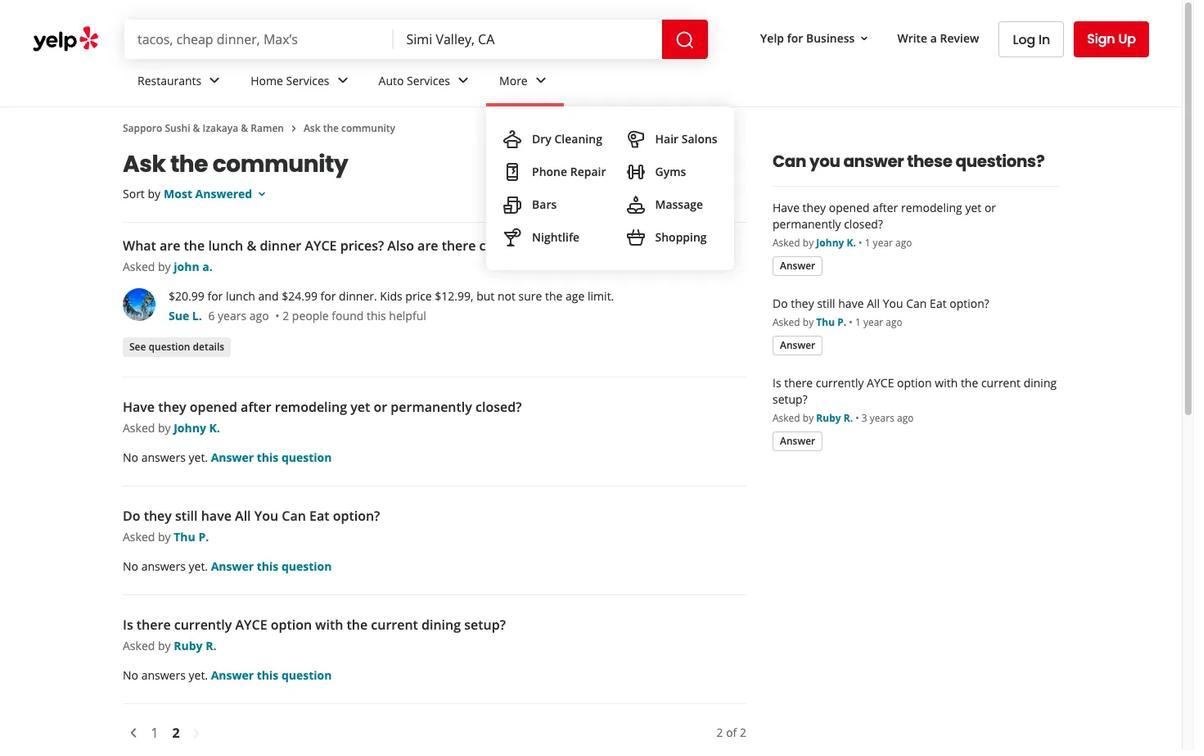 Task type: vqa. For each thing, say whether or not it's contained in the screenshot.
THE PHOTO OF OAK PLUMBING - BENICIA, CA, US. TWO OF OUR TECH'S WORKING ON A TRENCHLESS SEWER LINE INSTALLATION.
no



Task type: describe. For each thing, give the bounding box(es) containing it.
r. inside is there currently ayce option with the current dining setup? asked by ruby r.
[[206, 638, 216, 653]]

dinner
[[260, 237, 302, 255]]

bars link
[[496, 188, 613, 221]]

1 horizontal spatial k.
[[847, 236, 856, 250]]

previous image
[[124, 723, 143, 743]]

answered
[[195, 186, 252, 201]]

24 dry cleaning v2 image
[[503, 129, 522, 149]]

1 year ago for all
[[856, 315, 903, 329]]

most
[[164, 186, 192, 201]]

k. inside the have they opened after remodeling yet or permanently closed? asked by johny k.
[[209, 420, 220, 436]]

no for have
[[123, 450, 138, 465]]

years for 3
[[870, 411, 895, 425]]

this down kids
[[367, 308, 386, 323]]

hair salons link
[[619, 123, 724, 156]]

dry
[[532, 131, 552, 147]]

1 vertical spatial lunch
[[226, 288, 255, 304]]

2 people found this helpful
[[283, 308, 426, 323]]

there inside 'what are the lunch & dinner ayce prices? also are there child prices & up to what age? asked by john a.'
[[442, 237, 476, 255]]

bars
[[532, 197, 557, 212]]

1 horizontal spatial for
[[321, 288, 336, 304]]

asked inside is there currently ayce option with the current dining setup? asked by ruby r.
[[123, 638, 155, 653]]

0 vertical spatial johny
[[817, 236, 845, 250]]

24 gyms v2 image
[[626, 162, 646, 182]]

still for do they still have all you can eat option?
[[817, 296, 836, 311]]

dry cleaning link
[[496, 123, 613, 156]]

see question details link
[[123, 337, 231, 357]]

answers for opened
[[141, 450, 186, 465]]

l.
[[192, 308, 202, 323]]

$20.99
[[169, 288, 204, 304]]

dinner.
[[339, 288, 377, 304]]

24 shopping v2 image
[[626, 228, 646, 247]]

is for is there currently ayce option with the current dining setup? asked by ruby r.
[[123, 616, 133, 634]]

there for is there currently ayce option with the current dining setup? asked by ruby r.
[[137, 616, 171, 634]]

1 inside 'pagination navigation' navigation
[[151, 724, 159, 742]]

age
[[566, 288, 585, 304]]

have for have they opened after remodeling yet or permanently closed?
[[773, 200, 800, 215]]

ago down and
[[250, 308, 269, 323]]

do they still have all you can eat option?
[[773, 296, 990, 311]]

the inside is there currently ayce option with the current dining setup?
[[961, 375, 979, 391]]

more link
[[486, 59, 564, 106]]

you for do they still have all you can eat option?
[[883, 296, 904, 311]]

1 horizontal spatial johny k. link
[[817, 236, 856, 250]]

what
[[604, 237, 636, 255]]

cleaning
[[555, 131, 603, 147]]

ago for do they still have all you can eat option?
[[886, 315, 903, 329]]

answer link for have they opened after remodeling yet or permanently closed?
[[773, 256, 823, 276]]

1 for after
[[865, 236, 871, 250]]

& left the ramen
[[241, 121, 248, 135]]

prices?
[[340, 237, 384, 255]]

by inside is there currently ayce option with the current dining setup? asked by ruby r.
[[158, 638, 171, 653]]

answer link for is there currently ayce option with the current dining setup?
[[773, 432, 823, 451]]

question right the see
[[149, 339, 190, 353]]

0 vertical spatial ask the community
[[304, 121, 396, 135]]

menu inside business categories element
[[486, 106, 734, 270]]

search image
[[676, 30, 695, 50]]

dining for is there currently ayce option with the current dining setup? asked by ruby r.
[[422, 616, 461, 634]]

massage link
[[619, 188, 724, 221]]

opened for have they opened after remodeling yet or permanently closed? asked by johny k.
[[190, 398, 237, 416]]

you
[[810, 150, 841, 173]]

answer this question link for remodeling
[[211, 450, 332, 465]]

dining for is there currently ayce option with the current dining setup?
[[1024, 375, 1057, 391]]

current for is there currently ayce option with the current dining setup?
[[982, 375, 1021, 391]]

no answers yet. answer this question for after
[[123, 450, 332, 465]]

see
[[129, 339, 146, 353]]

24 phone repair v2 image
[[503, 162, 522, 182]]

home
[[251, 73, 283, 88]]

$24.99
[[282, 288, 318, 304]]

john
[[174, 259, 199, 274]]

up
[[1119, 29, 1137, 48]]

sapporo
[[123, 121, 162, 135]]

not
[[498, 288, 516, 304]]

0 vertical spatial thu
[[817, 315, 835, 329]]

nightlife
[[532, 229, 580, 245]]

more
[[500, 73, 528, 88]]

1 for have
[[856, 315, 861, 329]]

with for is there currently ayce option with the current dining setup? asked by ruby r.
[[316, 616, 343, 634]]

dry cleaning
[[532, 131, 603, 147]]

yelp
[[761, 30, 784, 46]]

24 chevron down v2 image for restaurants
[[205, 71, 225, 90]]

1 are from the left
[[160, 237, 180, 255]]

home services link
[[238, 59, 366, 106]]

restaurants link
[[124, 59, 238, 106]]

write a review link
[[891, 23, 986, 53]]

age?
[[639, 237, 668, 255]]

sure
[[519, 288, 542, 304]]

answer this question link for all
[[211, 558, 332, 574]]

16 chevron down v2 image
[[858, 32, 872, 45]]

1 horizontal spatial p.
[[838, 315, 847, 329]]

review
[[940, 30, 980, 46]]

log in link
[[999, 21, 1065, 57]]

for for $20.99
[[207, 288, 223, 304]]

in
[[1039, 30, 1051, 49]]

write a review
[[898, 30, 980, 46]]

3 years ago
[[862, 411, 914, 425]]

ayce for is there currently ayce option with the current dining setup? asked by ruby r.
[[235, 616, 267, 634]]

hair
[[655, 131, 679, 147]]

pagination navigation navigation
[[123, 703, 747, 750]]

nightlife link
[[496, 221, 613, 254]]

24 salon v2 image
[[626, 129, 646, 149]]

1 vertical spatial ask the community
[[123, 148, 348, 180]]

1 vertical spatial thu p. link
[[174, 529, 209, 545]]

also
[[388, 237, 414, 255]]

answer link for do they still have all you can eat option?
[[773, 336, 823, 355]]

up
[[568, 237, 584, 255]]

& right sushi
[[193, 121, 200, 135]]

3
[[862, 411, 868, 425]]

ago for is there currently ayce option with the current dining setup?
[[897, 411, 914, 425]]

for for yelp
[[787, 30, 804, 46]]

0 vertical spatial can
[[773, 150, 807, 173]]

years for 6
[[218, 308, 247, 323]]

year for have
[[864, 315, 884, 329]]

remodeling for have they opened after remodeling yet or permanently closed? asked by johny k.
[[275, 398, 347, 416]]

0 horizontal spatial ask
[[123, 148, 166, 180]]

home services
[[251, 73, 330, 88]]

sort by
[[123, 186, 161, 201]]

2 for 2
[[172, 724, 180, 742]]

they for do they still have all you can eat option?
[[791, 296, 815, 311]]

24 massage v2 image
[[626, 195, 646, 215]]

none field find
[[138, 30, 380, 48]]

johny inside the have they opened after remodeling yet or permanently closed? asked by johny k.
[[174, 420, 206, 436]]

restaurants
[[138, 73, 202, 88]]

or for have they opened after remodeling yet or permanently closed? asked by johny k.
[[374, 398, 387, 416]]

& left up at the top left of the page
[[554, 237, 564, 255]]

a.
[[202, 259, 213, 274]]

business
[[807, 30, 855, 46]]

2 are from the left
[[418, 237, 438, 255]]

yet for have they opened after remodeling yet or permanently closed? asked by johny k.
[[351, 398, 370, 416]]

1 vertical spatial community
[[213, 148, 348, 180]]

asked by ruby r.
[[773, 411, 853, 425]]

auto services
[[379, 73, 450, 88]]

what
[[123, 237, 156, 255]]

child
[[479, 237, 510, 255]]

no for is
[[123, 667, 138, 683]]

sign
[[1088, 29, 1116, 48]]

option for is there currently ayce option with the current dining setup? asked by ruby r.
[[271, 616, 312, 634]]

this for remodeling
[[257, 450, 279, 465]]

ayce inside 'what are the lunch & dinner ayce prices? also are there child prices & up to what age? asked by john a.'
[[305, 237, 337, 255]]

1 horizontal spatial ask
[[304, 121, 321, 135]]

all for do they still have all you can eat option?
[[867, 296, 880, 311]]

$20.99 for lunch and $24.99 for dinner. kids price $12.99, but not sure the age limit.
[[169, 288, 614, 304]]

people
[[292, 308, 329, 323]]

remodeling for have they opened after remodeling yet or permanently closed?
[[901, 200, 963, 215]]

have for do they still have all you can eat option?
[[839, 296, 864, 311]]

1 link
[[144, 721, 165, 745]]

and
[[258, 288, 279, 304]]

asked inside do they still have all you can eat option? asked by thu p.
[[123, 529, 155, 545]]

asked by thu p.
[[773, 315, 847, 329]]

yet. for currently
[[189, 667, 208, 683]]

sign up link
[[1074, 21, 1150, 57]]

yelp for business button
[[754, 23, 878, 53]]

sue l. link
[[169, 308, 202, 323]]

sapporo sushi & izakaya & ramen
[[123, 121, 284, 135]]

they for do they still have all you can eat option? asked by thu p.
[[144, 507, 172, 525]]

page: 2 element
[[165, 721, 187, 745]]

ramen
[[251, 121, 284, 135]]

have they opened after remodeling yet or permanently closed? asked by johny k.
[[123, 398, 522, 436]]

all for do they still have all you can eat option? asked by thu p.
[[235, 507, 251, 525]]

business categories element
[[0, 0, 1182, 750]]

limit.
[[588, 288, 614, 304]]

phone repair link
[[496, 156, 613, 188]]

ayce for is there currently ayce option with the current dining setup?
[[867, 375, 895, 391]]

24 chevron down v2 image for more
[[531, 71, 551, 90]]

see question details
[[129, 339, 224, 353]]



Task type: locate. For each thing, give the bounding box(es) containing it.
years right 3
[[870, 411, 895, 425]]

1 horizontal spatial option
[[897, 375, 932, 391]]

these
[[907, 150, 953, 173]]

this down the have they opened after remodeling yet or permanently closed? asked by johny k.
[[257, 450, 279, 465]]

0 vertical spatial still
[[817, 296, 836, 311]]

menu containing dry cleaning
[[486, 106, 734, 270]]

permanently inside the have they opened after remodeling yet or permanently closed? asked by johny k.
[[391, 398, 472, 416]]

remodeling inside have they opened after remodeling yet or permanently closed?
[[901, 200, 963, 215]]

ask up sort by
[[123, 148, 166, 180]]

1 horizontal spatial johny
[[817, 236, 845, 250]]

ruby r. link
[[817, 411, 853, 425], [174, 638, 216, 653]]

answer link down asked by thu p.
[[773, 336, 823, 355]]

0 vertical spatial no
[[123, 450, 138, 465]]

0 vertical spatial you
[[883, 296, 904, 311]]

0 vertical spatial remodeling
[[901, 200, 963, 215]]

current inside is there currently ayce option with the current dining setup? asked by ruby r.
[[371, 616, 418, 634]]

johny down see question details link
[[174, 420, 206, 436]]

1 vertical spatial can
[[907, 296, 927, 311]]

2 vertical spatial yet.
[[189, 667, 208, 683]]

phone
[[532, 164, 567, 179]]

ago down 'do they still have all you can eat option?'
[[886, 315, 903, 329]]

sort
[[123, 186, 145, 201]]

dining
[[1024, 375, 1057, 391], [422, 616, 461, 634]]

are up john
[[160, 237, 180, 255]]

have inside do they still have all you can eat option? asked by thu p.
[[201, 507, 232, 525]]

3 answer this question link from the top
[[211, 667, 332, 683]]

for
[[787, 30, 804, 46], [207, 288, 223, 304], [321, 288, 336, 304]]

auto services link
[[366, 59, 486, 106]]

is for is there currently ayce option with the current dining setup?
[[773, 375, 782, 391]]

setup? inside is there currently ayce option with the current dining setup? asked by ruby r.
[[464, 616, 506, 634]]

0 vertical spatial thu p. link
[[817, 315, 847, 329]]

by inside 'what are the lunch & dinner ayce prices? also are there child prices & up to what age? asked by john a.'
[[158, 259, 171, 274]]

with inside is there currently ayce option with the current dining setup? asked by ruby r.
[[316, 616, 343, 634]]

2 inside 'element'
[[172, 724, 180, 742]]

0 vertical spatial current
[[982, 375, 1021, 391]]

sue l.
[[169, 308, 202, 323]]

1 vertical spatial setup?
[[464, 616, 506, 634]]

opened up asked by johny k.
[[829, 200, 870, 215]]

4 24 chevron down v2 image from the left
[[531, 71, 551, 90]]

ayce inside is there currently ayce option with the current dining setup? asked by ruby r.
[[235, 616, 267, 634]]

ago for have they opened after remodeling yet or permanently closed?
[[896, 236, 913, 250]]

2 down $24.99
[[283, 308, 289, 323]]

phone repair
[[532, 164, 606, 179]]

24 bars v2 image
[[503, 195, 522, 215]]

are
[[160, 237, 180, 255], [418, 237, 438, 255]]

years
[[218, 308, 247, 323], [870, 411, 895, 425]]

shopping link
[[619, 221, 724, 254]]

option? for do they still have all you can eat option?
[[950, 296, 990, 311]]

None search field
[[124, 20, 712, 59]]

r.
[[844, 411, 853, 425], [206, 638, 216, 653]]

1 24 chevron down v2 image from the left
[[205, 71, 225, 90]]

to
[[587, 237, 601, 255]]

1 horizontal spatial all
[[867, 296, 880, 311]]

answer this question link down the have they opened after remodeling yet or permanently closed? asked by johny k.
[[211, 450, 332, 465]]

still for do they still have all you can eat option? asked by thu p.
[[175, 507, 198, 525]]

no answers yet. answer this question up 24 chevron right v2 image
[[123, 667, 332, 683]]

2 no from the top
[[123, 558, 138, 574]]

most answered
[[164, 186, 252, 201]]

1 horizontal spatial ruby r. link
[[817, 411, 853, 425]]

2 left 24 chevron right v2 image
[[172, 724, 180, 742]]

by inside the have they opened after remodeling yet or permanently closed? asked by johny k.
[[158, 420, 171, 436]]

0 vertical spatial answer link
[[773, 256, 823, 276]]

the inside is there currently ayce option with the current dining setup? asked by ruby r.
[[347, 616, 368, 634]]

no answers yet. answer this question down do they still have all you can eat option? asked by thu p.
[[123, 558, 332, 574]]

1 year ago for remodeling
[[865, 236, 913, 250]]

1 vertical spatial closed?
[[476, 398, 522, 416]]

log in
[[1013, 30, 1051, 49]]

year down have they opened after remodeling yet or permanently closed?
[[873, 236, 893, 250]]

16 chevron right v2 image
[[287, 122, 300, 135]]

1 horizontal spatial ayce
[[305, 237, 337, 255]]

0 horizontal spatial or
[[374, 398, 387, 416]]

sue
[[169, 308, 189, 323]]

you inside do they still have all you can eat option? asked by thu p.
[[254, 507, 279, 525]]

permanently inside have they opened after remodeling yet or permanently closed?
[[773, 216, 841, 232]]

lunch up a.
[[208, 237, 243, 255]]

can for do they still have all you can eat option? asked by thu p.
[[282, 507, 306, 525]]

no
[[123, 450, 138, 465], [123, 558, 138, 574], [123, 667, 138, 683]]

setup? inside is there currently ayce option with the current dining setup?
[[773, 391, 808, 407]]

opened inside have they opened after remodeling yet or permanently closed?
[[829, 200, 870, 215]]

1 vertical spatial thu
[[174, 529, 195, 545]]

2 horizontal spatial 1
[[865, 236, 871, 250]]

0 horizontal spatial thu
[[174, 529, 195, 545]]

24 chevron down v2 image inside restaurants link
[[205, 71, 225, 90]]

& left dinner
[[247, 237, 256, 255]]

question for ayce
[[282, 667, 332, 683]]

0 vertical spatial ruby
[[817, 411, 841, 425]]

a
[[931, 30, 937, 46]]

1 down have they opened after remodeling yet or permanently closed?
[[865, 236, 871, 250]]

they for have they opened after remodeling yet or permanently closed? asked by johny k.
[[158, 398, 186, 416]]

gyms link
[[619, 156, 724, 188]]

do they still have all you can eat option? asked by thu p.
[[123, 507, 380, 545]]

1 horizontal spatial after
[[873, 200, 898, 215]]

1 vertical spatial ayce
[[867, 375, 895, 391]]

community up 16 chevron down v2 icon
[[213, 148, 348, 180]]

years right 6
[[218, 308, 247, 323]]

1 down 'do they still have all you can eat option?'
[[856, 315, 861, 329]]

2 horizontal spatial there
[[785, 375, 813, 391]]

services
[[286, 73, 330, 88], [407, 73, 450, 88]]

2 no answers yet. answer this question from the top
[[123, 558, 332, 574]]

year
[[873, 236, 893, 250], [864, 315, 884, 329]]

1 vertical spatial remodeling
[[275, 398, 347, 416]]

Find text field
[[138, 30, 380, 48]]

there for is there currently ayce option with the current dining setup?
[[785, 375, 813, 391]]

24 happy hour v2 image
[[503, 228, 522, 247]]

all
[[867, 296, 880, 311], [235, 507, 251, 525]]

after for have they opened after remodeling yet or permanently closed? asked by johny k.
[[241, 398, 272, 416]]

0 vertical spatial option
[[897, 375, 932, 391]]

or for have they opened after remodeling yet or permanently closed?
[[985, 200, 997, 215]]

0 horizontal spatial can
[[282, 507, 306, 525]]

are right the also
[[418, 237, 438, 255]]

2 answer link from the top
[[773, 336, 823, 355]]

1 horizontal spatial 1
[[856, 315, 861, 329]]

after for have they opened after remodeling yet or permanently closed?
[[873, 200, 898, 215]]

0 vertical spatial ayce
[[305, 237, 337, 255]]

but
[[477, 288, 495, 304]]

hair salons
[[655, 131, 718, 147]]

they inside have they opened after remodeling yet or permanently closed?
[[803, 200, 826, 215]]

remodeling inside the have they opened after remodeling yet or permanently closed? asked by johny k.
[[275, 398, 347, 416]]

izakaya
[[203, 121, 238, 135]]

0 vertical spatial 1 year ago
[[865, 236, 913, 250]]

0 vertical spatial community
[[341, 121, 396, 135]]

0 horizontal spatial there
[[137, 616, 171, 634]]

k. down details
[[209, 420, 220, 436]]

answer
[[844, 150, 904, 173]]

2 services from the left
[[407, 73, 450, 88]]

opened for have they opened after remodeling yet or permanently closed?
[[829, 200, 870, 215]]

2 right of
[[740, 725, 747, 740]]

auto
[[379, 73, 404, 88]]

services for home services
[[286, 73, 330, 88]]

yet.
[[189, 450, 208, 465], [189, 558, 208, 574], [189, 667, 208, 683]]

can you answer these questions?
[[773, 150, 1045, 173]]

0 horizontal spatial yet
[[351, 398, 370, 416]]

current inside is there currently ayce option with the current dining setup?
[[982, 375, 1021, 391]]

p.
[[838, 315, 847, 329], [198, 529, 209, 545]]

closed? inside have they opened after remodeling yet or permanently closed?
[[844, 216, 883, 232]]

do inside do they still have all you can eat option? asked by thu p.
[[123, 507, 140, 525]]

2 left of
[[717, 725, 723, 740]]

0 vertical spatial with
[[935, 375, 958, 391]]

0 vertical spatial lunch
[[208, 237, 243, 255]]

24 chevron down v2 image left auto
[[333, 71, 353, 90]]

2 yet. from the top
[[189, 558, 208, 574]]

1 no from the top
[[123, 450, 138, 465]]

answer this question link down is there currently ayce option with the current dining setup? asked by ruby r. on the left of the page
[[211, 667, 332, 683]]

you for do they still have all you can eat option? asked by thu p.
[[254, 507, 279, 525]]

24 chevron down v2 image right more
[[531, 71, 551, 90]]

1 answer link from the top
[[773, 256, 823, 276]]

thu
[[817, 315, 835, 329], [174, 529, 195, 545]]

closed? inside the have they opened after remodeling yet or permanently closed? asked by johny k.
[[476, 398, 522, 416]]

have inside the have they opened after remodeling yet or permanently closed? asked by johny k.
[[123, 398, 155, 416]]

permanently for have they opened after remodeling yet or permanently closed?
[[773, 216, 841, 232]]

opened inside the have they opened after remodeling yet or permanently closed? asked by johny k.
[[190, 398, 237, 416]]

answers for still
[[141, 558, 186, 574]]

this
[[367, 308, 386, 323], [257, 450, 279, 465], [257, 558, 279, 574], [257, 667, 279, 683]]

salons
[[682, 131, 718, 147]]

this for all
[[257, 558, 279, 574]]

24 chevron down v2 image right restaurants
[[205, 71, 225, 90]]

0 vertical spatial answers
[[141, 450, 186, 465]]

services right auto
[[407, 73, 450, 88]]

1 horizontal spatial r.
[[844, 411, 853, 425]]

eat for do they still have all you can eat option? asked by thu p.
[[310, 507, 330, 525]]

eat
[[930, 296, 947, 311], [310, 507, 330, 525]]

1 right previous 'icon'
[[151, 724, 159, 742]]

do for do they still have all you can eat option? asked by thu p.
[[123, 507, 140, 525]]

0 horizontal spatial remodeling
[[275, 398, 347, 416]]

0 horizontal spatial after
[[241, 398, 272, 416]]

answers for currently
[[141, 667, 186, 683]]

0 horizontal spatial permanently
[[391, 398, 472, 416]]

they for have they opened after remodeling yet or permanently closed?
[[803, 200, 826, 215]]

this down is there currently ayce option with the current dining setup? asked by ruby r. on the left of the page
[[257, 667, 279, 683]]

2 vertical spatial answer link
[[773, 432, 823, 451]]

1 year ago down 'do they still have all you can eat option?'
[[856, 315, 903, 329]]

or inside the have they opened after remodeling yet or permanently closed? asked by johny k.
[[374, 398, 387, 416]]

ayce inside is there currently ayce option with the current dining setup?
[[867, 375, 895, 391]]

question down is there currently ayce option with the current dining setup? asked by ruby r. on the left of the page
[[282, 667, 332, 683]]

found
[[332, 308, 364, 323]]

helpful
[[389, 308, 426, 323]]

1 vertical spatial or
[[374, 398, 387, 416]]

for inside button
[[787, 30, 804, 46]]

&
[[193, 121, 200, 135], [241, 121, 248, 135], [247, 237, 256, 255], [554, 237, 564, 255]]

repair
[[570, 164, 606, 179]]

is inside is there currently ayce option with the current dining setup?
[[773, 375, 782, 391]]

eat for do they still have all you can eat option?
[[930, 296, 947, 311]]

option?
[[950, 296, 990, 311], [333, 507, 380, 525]]

0 vertical spatial permanently
[[773, 216, 841, 232]]

1 horizontal spatial thu p. link
[[817, 315, 847, 329]]

0 horizontal spatial johny k. link
[[174, 420, 220, 436]]

currently for is there currently ayce option with the current dining setup? asked by ruby r.
[[174, 616, 232, 634]]

have they opened after remodeling yet or permanently closed?
[[773, 200, 997, 232]]

1 year ago down have they opened after remodeling yet or permanently closed?
[[865, 236, 913, 250]]

0 horizontal spatial thu p. link
[[174, 529, 209, 545]]

massage
[[655, 197, 703, 212]]

24 chevron down v2 image inside home services link
[[333, 71, 353, 90]]

2 answer this question link from the top
[[211, 558, 332, 574]]

0 vertical spatial there
[[442, 237, 476, 255]]

0 horizontal spatial years
[[218, 308, 247, 323]]

option inside is there currently ayce option with the current dining setup? asked by ruby r.
[[271, 616, 312, 634]]

year down 'do they still have all you can eat option?'
[[864, 315, 884, 329]]

ask the community up answered
[[123, 148, 348, 180]]

1 vertical spatial ask
[[123, 148, 166, 180]]

the inside 'what are the lunch & dinner ayce prices? also are there child prices & up to what age? asked by john a.'
[[184, 237, 205, 255]]

0 horizontal spatial eat
[[310, 507, 330, 525]]

ask right 16 chevron right v2 image
[[304, 121, 321, 135]]

of
[[726, 725, 737, 740]]

1 vertical spatial ruby
[[174, 638, 203, 653]]

6 years ago
[[208, 308, 269, 323]]

do for do they still have all you can eat option?
[[773, 296, 788, 311]]

closed? for have they opened after remodeling yet or permanently closed?
[[844, 216, 883, 232]]

by inside do they still have all you can eat option? asked by thu p.
[[158, 529, 171, 545]]

by
[[148, 186, 161, 201], [803, 236, 814, 250], [158, 259, 171, 274], [803, 315, 814, 329], [803, 411, 814, 425], [158, 420, 171, 436], [158, 529, 171, 545], [158, 638, 171, 653]]

24 chevron down v2 image right auto services
[[454, 71, 473, 90]]

question for after
[[282, 450, 332, 465]]

sign up
[[1088, 29, 1137, 48]]

dining inside is there currently ayce option with the current dining setup?
[[1024, 375, 1057, 391]]

1 horizontal spatial or
[[985, 200, 997, 215]]

this for option
[[257, 667, 279, 683]]

1 horizontal spatial permanently
[[773, 216, 841, 232]]

1 vertical spatial have
[[201, 507, 232, 525]]

what are the lunch & dinner ayce prices? also are there child prices & up to what age? asked by john a.
[[123, 237, 668, 274]]

1 none field from the left
[[138, 30, 380, 48]]

1 vertical spatial after
[[241, 398, 272, 416]]

year for after
[[873, 236, 893, 250]]

2 for 2 of 2
[[717, 725, 723, 740]]

24 chevron down v2 image for home services
[[333, 71, 353, 90]]

can for do they still have all you can eat option?
[[907, 296, 927, 311]]

no answers yet. answer this question
[[123, 450, 332, 465], [123, 558, 332, 574], [123, 667, 332, 683]]

ago down is there currently ayce option with the current dining setup?
[[897, 411, 914, 425]]

0 horizontal spatial ayce
[[235, 616, 267, 634]]

option
[[897, 375, 932, 391], [271, 616, 312, 634]]

1 vertical spatial is
[[123, 616, 133, 634]]

ask the community right 16 chevron right v2 image
[[304, 121, 396, 135]]

1 vertical spatial answer link
[[773, 336, 823, 355]]

the
[[323, 121, 339, 135], [170, 148, 208, 180], [184, 237, 205, 255], [545, 288, 563, 304], [961, 375, 979, 391], [347, 616, 368, 634]]

still inside do they still have all you can eat option? asked by thu p.
[[175, 507, 198, 525]]

1 horizontal spatial have
[[773, 200, 800, 215]]

p. inside do they still have all you can eat option? asked by thu p.
[[198, 529, 209, 545]]

option inside is there currently ayce option with the current dining setup?
[[897, 375, 932, 391]]

question down the have they opened after remodeling yet or permanently closed? asked by johny k.
[[282, 450, 332, 465]]

24 chevron down v2 image for auto services
[[454, 71, 473, 90]]

2 24 chevron down v2 image from the left
[[333, 71, 353, 90]]

shopping
[[655, 229, 707, 245]]

None field
[[138, 30, 380, 48], [407, 30, 649, 48]]

for up 6
[[207, 288, 223, 304]]

yet. for still
[[189, 558, 208, 574]]

3 answer link from the top
[[773, 432, 823, 451]]

dining inside is there currently ayce option with the current dining setup? asked by ruby r.
[[422, 616, 461, 634]]

option for is there currently ayce option with the current dining setup?
[[897, 375, 932, 391]]

services for auto services
[[407, 73, 450, 88]]

have for have they opened after remodeling yet or permanently closed? asked by johny k.
[[123, 398, 155, 416]]

is inside is there currently ayce option with the current dining setup? asked by ruby r.
[[123, 616, 133, 634]]

after
[[873, 200, 898, 215], [241, 398, 272, 416]]

current for is there currently ayce option with the current dining setup? asked by ruby r.
[[371, 616, 418, 634]]

none field the near
[[407, 30, 649, 48]]

have for do they still have all you can eat option? asked by thu p.
[[201, 507, 232, 525]]

no answers yet. answer this question for ayce
[[123, 667, 332, 683]]

after inside the have they opened after remodeling yet or permanently closed? asked by johny k.
[[241, 398, 272, 416]]

1 vertical spatial have
[[123, 398, 155, 416]]

there
[[442, 237, 476, 255], [785, 375, 813, 391], [137, 616, 171, 634]]

ago down have they opened after remodeling yet or permanently closed?
[[896, 236, 913, 250]]

0 horizontal spatial johny
[[174, 420, 206, 436]]

2 horizontal spatial for
[[787, 30, 804, 46]]

0 horizontal spatial ruby r. link
[[174, 638, 216, 653]]

3 24 chevron down v2 image from the left
[[454, 71, 473, 90]]

none field up more
[[407, 30, 649, 48]]

have down the see
[[123, 398, 155, 416]]

thu inside do they still have all you can eat option? asked by thu p.
[[174, 529, 195, 545]]

setup? for is there currently ayce option with the current dining setup? asked by ruby r.
[[464, 616, 506, 634]]

2 for 2 people found this helpful
[[283, 308, 289, 323]]

3 no from the top
[[123, 667, 138, 683]]

kids
[[380, 288, 403, 304]]

1 vertical spatial year
[[864, 315, 884, 329]]

answer this question link down do they still have all you can eat option? asked by thu p.
[[211, 558, 332, 574]]

have inside have they opened after remodeling yet or permanently closed?
[[773, 200, 800, 215]]

no answers yet. answer this question up do they still have all you can eat option? asked by thu p.
[[123, 450, 332, 465]]

1 vertical spatial option?
[[333, 507, 380, 525]]

closed? for have they opened after remodeling yet or permanently closed? asked by johny k.
[[476, 398, 522, 416]]

0 horizontal spatial current
[[371, 616, 418, 634]]

3 yet. from the top
[[189, 667, 208, 683]]

john a. link
[[174, 259, 213, 274]]

page: 1 element
[[151, 723, 159, 743]]

is there currently ayce option with the current dining setup?
[[773, 375, 1057, 407]]

with for is there currently ayce option with the current dining setup?
[[935, 375, 958, 391]]

opened down details
[[190, 398, 237, 416]]

1 vertical spatial johny k. link
[[174, 420, 220, 436]]

1 horizontal spatial yet
[[966, 200, 982, 215]]

0 vertical spatial ask
[[304, 121, 321, 135]]

1 yet. from the top
[[189, 450, 208, 465]]

k. down have they opened after remodeling yet or permanently closed?
[[847, 236, 856, 250]]

yet. for opened
[[189, 450, 208, 465]]

1 horizontal spatial closed?
[[844, 216, 883, 232]]

3 no answers yet. answer this question from the top
[[123, 667, 332, 683]]

no for do
[[123, 558, 138, 574]]

1 answers from the top
[[141, 450, 186, 465]]

after inside have they opened after remodeling yet or permanently closed?
[[873, 200, 898, 215]]

for right yelp
[[787, 30, 804, 46]]

0 vertical spatial p.
[[838, 315, 847, 329]]

answer link down the asked by ruby r.
[[773, 432, 823, 451]]

yet inside have they opened after remodeling yet or permanently closed?
[[966, 200, 982, 215]]

1 vertical spatial permanently
[[391, 398, 472, 416]]

write
[[898, 30, 928, 46]]

0 horizontal spatial k.
[[209, 420, 220, 436]]

2 horizontal spatial ayce
[[867, 375, 895, 391]]

this down do they still have all you can eat option? asked by thu p.
[[257, 558, 279, 574]]

prices
[[513, 237, 551, 255]]

1 services from the left
[[286, 73, 330, 88]]

1 year ago
[[865, 236, 913, 250], [856, 315, 903, 329]]

question down do they still have all you can eat option? asked by thu p.
[[282, 558, 332, 574]]

all inside do they still have all you can eat option? asked by thu p.
[[235, 507, 251, 525]]

option? for do they still have all you can eat option? asked by thu p.
[[333, 507, 380, 525]]

1 no answers yet. answer this question from the top
[[123, 450, 332, 465]]

closed?
[[844, 216, 883, 232], [476, 398, 522, 416]]

lunch inside 'what are the lunch & dinner ayce prices? also are there child prices & up to what age? asked by john a.'
[[208, 237, 243, 255]]

there inside is there currently ayce option with the current dining setup? asked by ruby r.
[[137, 616, 171, 634]]

questions?
[[956, 150, 1045, 173]]

option? inside do they still have all you can eat option? asked by thu p.
[[333, 507, 380, 525]]

with inside is there currently ayce option with the current dining setup?
[[935, 375, 958, 391]]

answer this question link for option
[[211, 667, 332, 683]]

16 chevron down v2 image
[[256, 187, 269, 200]]

question for have
[[282, 558, 332, 574]]

1 vertical spatial johny
[[174, 420, 206, 436]]

can inside do they still have all you can eat option? asked by thu p.
[[282, 507, 306, 525]]

opened
[[829, 200, 870, 215], [190, 398, 237, 416]]

1 vertical spatial no answers yet. answer this question
[[123, 558, 332, 574]]

1 horizontal spatial do
[[773, 296, 788, 311]]

sapporo sushi & izakaya & ramen link
[[123, 121, 284, 135]]

0 vertical spatial or
[[985, 200, 997, 215]]

24 chevron down v2 image
[[205, 71, 225, 90], [333, 71, 353, 90], [454, 71, 473, 90], [531, 71, 551, 90]]

0 vertical spatial setup?
[[773, 391, 808, 407]]

24 chevron down v2 image inside the more link
[[531, 71, 551, 90]]

yet for have they opened after remodeling yet or permanently closed?
[[966, 200, 982, 215]]

0 vertical spatial currently
[[816, 375, 864, 391]]

setup? for is there currently ayce option with the current dining setup?
[[773, 391, 808, 407]]

permanently for have they opened after remodeling yet or permanently closed? asked by johny k.
[[391, 398, 472, 416]]

for up people
[[321, 288, 336, 304]]

currently inside is there currently ayce option with the current dining setup?
[[816, 375, 864, 391]]

yet inside the have they opened after remodeling yet or permanently closed? asked by johny k.
[[351, 398, 370, 416]]

0 horizontal spatial still
[[175, 507, 198, 525]]

menu
[[486, 106, 734, 270]]

there inside is there currently ayce option with the current dining setup?
[[785, 375, 813, 391]]

have up asked by johny k.
[[773, 200, 800, 215]]

or
[[985, 200, 997, 215], [374, 398, 387, 416]]

1 vertical spatial option
[[271, 616, 312, 634]]

ruby inside is there currently ayce option with the current dining setup? asked by ruby r.
[[174, 638, 203, 653]]

1 horizontal spatial currently
[[816, 375, 864, 391]]

currently inside is there currently ayce option with the current dining setup? asked by ruby r.
[[174, 616, 232, 634]]

lunch up 6 years ago
[[226, 288, 255, 304]]

eat inside do they still have all you can eat option? asked by thu p.
[[310, 507, 330, 525]]

0 vertical spatial eat
[[930, 296, 947, 311]]

3 answers from the top
[[141, 667, 186, 683]]

0 horizontal spatial ruby
[[174, 638, 203, 653]]

2 none field from the left
[[407, 30, 649, 48]]

community down auto
[[341, 121, 396, 135]]

no answers yet. answer this question for have
[[123, 558, 332, 574]]

Near text field
[[407, 30, 649, 48]]

currently for is there currently ayce option with the current dining setup?
[[816, 375, 864, 391]]

price
[[406, 288, 432, 304]]

0 horizontal spatial r.
[[206, 638, 216, 653]]

setup?
[[773, 391, 808, 407], [464, 616, 506, 634]]

0 vertical spatial is
[[773, 375, 782, 391]]

24 chevron right v2 image
[[187, 724, 206, 743]]

asked inside the have they opened after remodeling yet or permanently closed? asked by johny k.
[[123, 420, 155, 436]]

24 chevron down v2 image inside auto services link
[[454, 71, 473, 90]]

answer link down asked by johny k.
[[773, 256, 823, 276]]

asked inside 'what are the lunch & dinner ayce prices? also are there child prices & up to what age? asked by john a.'
[[123, 259, 155, 274]]

0 vertical spatial all
[[867, 296, 880, 311]]

0 vertical spatial years
[[218, 308, 247, 323]]

0 horizontal spatial with
[[316, 616, 343, 634]]

0 horizontal spatial is
[[123, 616, 133, 634]]

2 answers from the top
[[141, 558, 186, 574]]

most answered button
[[164, 186, 269, 201]]

asked
[[773, 236, 801, 250], [123, 259, 155, 274], [773, 315, 801, 329], [773, 411, 801, 425], [123, 420, 155, 436], [123, 529, 155, 545], [123, 638, 155, 653]]

0 horizontal spatial opened
[[190, 398, 237, 416]]

they inside the have they opened after remodeling yet or permanently closed? asked by johny k.
[[158, 398, 186, 416]]

johny down have they opened after remodeling yet or permanently closed?
[[817, 236, 845, 250]]

services right 'home'
[[286, 73, 330, 88]]

1 answer this question link from the top
[[211, 450, 332, 465]]

0 vertical spatial yet
[[966, 200, 982, 215]]

or inside have they opened after remodeling yet or permanently closed?
[[985, 200, 997, 215]]

they inside do they still have all you can eat option? asked by thu p.
[[144, 507, 172, 525]]

0 vertical spatial ruby r. link
[[817, 411, 853, 425]]

0 vertical spatial yet.
[[189, 450, 208, 465]]

none field up 'home'
[[138, 30, 380, 48]]

0 vertical spatial closed?
[[844, 216, 883, 232]]

yelp for business
[[761, 30, 855, 46]]

1 vertical spatial k.
[[209, 420, 220, 436]]



